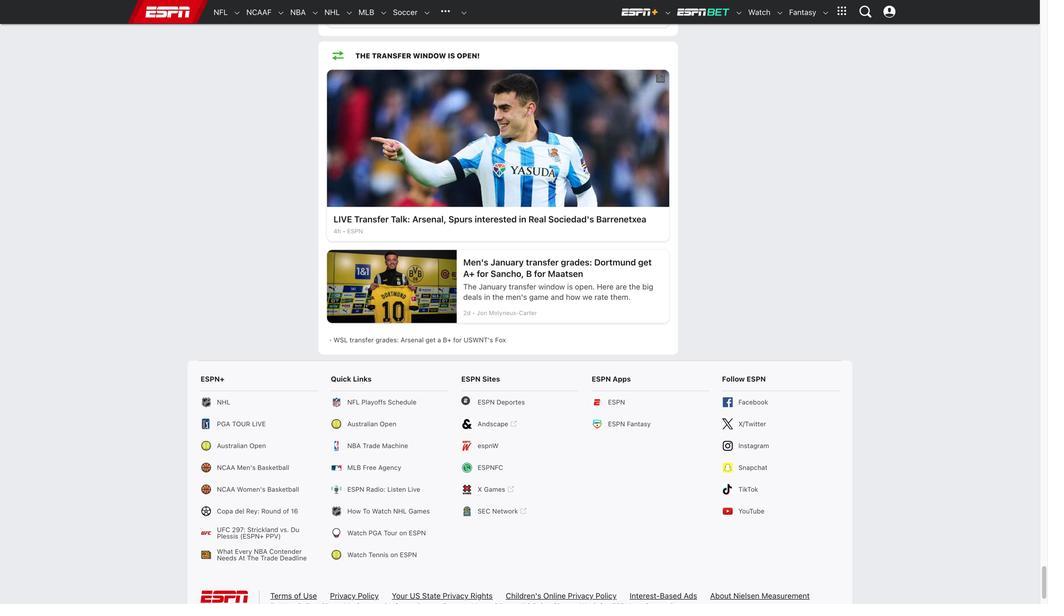 Task type: vqa. For each thing, say whether or not it's contained in the screenshot.
EVERY
yes



Task type: locate. For each thing, give the bounding box(es) containing it.
1 vertical spatial trade
[[261, 554, 278, 562]]

basketball up 16
[[267, 486, 299, 493]]

interested
[[475, 214, 517, 224]]

transfer up b
[[526, 257, 559, 268]]

0 horizontal spatial games
[[409, 508, 430, 515]]

terms
[[270, 592, 292, 601]]

how to watch nhl games link
[[331, 500, 448, 522]]

watch for watch
[[749, 8, 771, 17]]

nfl left "ncaaf" link
[[214, 8, 228, 17]]

0 vertical spatial pga
[[217, 420, 230, 428]]

1 vertical spatial grades:
[[376, 336, 399, 344]]

get inside men's january transfer grades: dortmund get a+ for sancho, b for maatsen the january transfer window is open. here are the big deals in the men's game and how we rate them.
[[639, 257, 652, 268]]

want
[[375, 0, 396, 10]]

ncaa men's basketball link
[[201, 457, 318, 479]]

watch left "fantasy" link
[[749, 8, 771, 17]]

1 horizontal spatial games
[[484, 486, 506, 493]]

0 vertical spatial open
[[380, 420, 397, 428]]

the right the "at"
[[247, 554, 259, 562]]

0 vertical spatial transfer
[[526, 257, 559, 268]]

open!
[[457, 52, 480, 60]]

is
[[448, 52, 455, 60]]

we
[[361, 0, 373, 10], [583, 293, 593, 302]]

tiktok link
[[722, 479, 840, 500]]

window
[[413, 52, 446, 60]]

espn right 4h
[[347, 228, 363, 235]]

1 vertical spatial january
[[479, 282, 507, 291]]

on
[[400, 529, 407, 537], [391, 551, 398, 559]]

ncaa
[[217, 464, 235, 472], [217, 486, 235, 493]]

1 horizontal spatial and
[[604, 0, 619, 10]]

2 vertical spatial nhl
[[394, 508, 407, 515]]

0 vertical spatial basketball
[[258, 464, 289, 472]]

du
[[291, 526, 300, 534]]

0 horizontal spatial on
[[391, 551, 398, 559]]

watch right to
[[372, 508, 392, 515]]

basketball up ncaa women's basketball "link"
[[258, 464, 289, 472]]

0 vertical spatial the
[[629, 282, 641, 291]]

1 horizontal spatial the
[[629, 282, 641, 291]]

1 horizontal spatial australian open
[[347, 420, 397, 428]]

how
[[566, 293, 581, 302]]

ncaa women's basketball
[[217, 486, 299, 493]]

espn left radio:
[[347, 486, 365, 493]]

get up 'big'
[[639, 257, 652, 268]]

1 vertical spatial games
[[409, 508, 430, 515]]

policy left your
[[358, 592, 379, 601]]

2 vertical spatial transfer
[[350, 336, 374, 344]]

0 horizontal spatial nfl
[[214, 8, 228, 17]]

get left a
[[426, 336, 436, 344]]

live right tour
[[252, 420, 266, 428]]

australian open down playoffs
[[347, 420, 397, 428]]

tour
[[384, 529, 398, 537]]

espn image
[[201, 591, 248, 604]]

0 vertical spatial nhl
[[325, 8, 340, 17]]

listen
[[388, 486, 406, 493]]

0 horizontal spatial nhl link
[[201, 391, 318, 413]]

mlb left the want
[[359, 8, 374, 17]]

australian open
[[347, 420, 397, 428], [217, 442, 266, 450]]

australian down tour
[[217, 442, 248, 450]]

copa
[[217, 508, 233, 515]]

of left 16
[[283, 508, 289, 515]]

0 horizontal spatial australian open
[[217, 442, 266, 450]]

0 horizontal spatial for
[[453, 336, 462, 344]]

fantasy down espn link at the bottom right of the page
[[627, 420, 651, 428]]

in right see
[[425, 0, 432, 10]]

use
[[303, 592, 317, 601]]

watch down how
[[347, 529, 367, 537]]

how
[[347, 508, 361, 515]]

2 horizontal spatial nba
[[347, 442, 361, 450]]

1 vertical spatial get
[[426, 336, 436, 344]]

1 policy from the left
[[358, 592, 379, 601]]

fox
[[495, 336, 506, 344]]

privacy right the use
[[330, 592, 356, 601]]

nba trade machine link
[[331, 435, 448, 457]]

espnfc link
[[462, 457, 579, 479]]

1 vertical spatial of
[[294, 592, 301, 601]]

nba right every
[[254, 548, 268, 556]]

nhl link up pga tour live
[[201, 391, 318, 413]]

vs.
[[280, 526, 289, 534]]

for right b
[[534, 269, 546, 279]]

grades: left arsenal
[[376, 336, 399, 344]]

0 vertical spatial live
[[334, 214, 352, 224]]

1 vertical spatial nba
[[347, 442, 361, 450]]

mlb link
[[353, 1, 374, 24]]

1 horizontal spatial for
[[477, 269, 489, 279]]

open.
[[575, 282, 595, 291]]

matias
[[574, 0, 602, 10]]

every
[[235, 548, 252, 556]]

nba link
[[285, 1, 306, 24]]

the up molyneux-
[[493, 293, 504, 302]]

nfl for nfl
[[214, 8, 228, 17]]

copa del rey: round of 16 link
[[201, 500, 318, 522]]

live up 4h
[[334, 214, 352, 224]]

facebook link
[[722, 391, 840, 413]]

deals
[[464, 293, 482, 302]]

0 horizontal spatial nba
[[254, 548, 268, 556]]

grades: up maatsen
[[561, 257, 593, 268]]

sites
[[483, 375, 500, 383]]

in left real
[[519, 214, 527, 224]]

1 horizontal spatial pga
[[369, 529, 382, 537]]

mlb left free
[[347, 464, 361, 472]]

0 horizontal spatial privacy
[[330, 592, 356, 601]]

0 horizontal spatial we
[[361, 0, 373, 10]]

jon
[[477, 310, 487, 317]]

a
[[438, 336, 441, 344]]

radio:
[[366, 486, 386, 493]]

for right b+ at the left bottom
[[453, 336, 462, 344]]

on right tennis
[[391, 551, 398, 559]]

the up deals
[[464, 282, 477, 291]]

1 horizontal spatial privacy
[[443, 592, 469, 601]]

2 ncaa from the top
[[217, 486, 235, 493]]

1 vertical spatial we
[[583, 293, 593, 302]]

1 vertical spatial australian
[[217, 442, 248, 450]]

men's up women's
[[237, 464, 256, 472]]

1 horizontal spatial australian
[[347, 420, 378, 428]]

1 vertical spatial live
[[252, 420, 266, 428]]

nba up mlb free agency
[[347, 442, 361, 450]]

open up ncaa men's basketball link
[[250, 442, 266, 450]]

mlb
[[359, 8, 374, 17], [347, 464, 361, 472]]

interest-
[[630, 592, 660, 601]]

trade down ppv)
[[261, 554, 278, 562]]

ncaaf
[[247, 8, 272, 17]]

1 horizontal spatial trade
[[363, 442, 380, 450]]

nba right the ncaaf
[[290, 8, 306, 17]]

espnw link
[[462, 435, 579, 457]]

0 vertical spatial ncaa
[[217, 464, 235, 472]]

men's inside men's january transfer grades: dortmund get a+ for sancho, b for maatsen the january transfer window is open. here are the big deals in the men's game and how we rate them.
[[464, 257, 489, 268]]

network
[[493, 508, 518, 515]]

1 horizontal spatial we
[[583, 293, 593, 302]]

nfl for nfl playoffs schedule
[[347, 398, 360, 406]]

1 horizontal spatial get
[[639, 257, 652, 268]]

transfer up "men's"
[[509, 282, 537, 291]]

0 horizontal spatial and
[[551, 293, 564, 302]]

nfl left playoffs
[[347, 398, 360, 406]]

and inside men's january transfer grades: dortmund get a+ for sancho, b for maatsen the january transfer window is open. here are the big deals in the men's game and how we rate them.
[[551, 293, 564, 302]]

trade inside what every nba contender needs at the trade deadline
[[261, 554, 278, 562]]

1 vertical spatial and
[[551, 293, 564, 302]]

games right x
[[484, 486, 506, 493]]

the
[[629, 282, 641, 291], [493, 293, 504, 302]]

1 privacy from the left
[[330, 592, 356, 601]]

privacy right state
[[443, 592, 469, 601]]

1 ncaa from the top
[[217, 464, 235, 472]]

1 horizontal spatial of
[[294, 592, 301, 601]]

1 vertical spatial basketball
[[267, 486, 299, 493]]

we up mike coppinger
[[361, 0, 373, 10]]

pga tour live link
[[201, 413, 318, 435]]

0 vertical spatial we
[[361, 0, 373, 10]]

1 horizontal spatial grades:
[[561, 257, 593, 268]]

transfer
[[372, 52, 411, 60]]

nhl link left mike
[[319, 1, 340, 24]]

4h
[[334, 228, 341, 235]]

0 vertical spatial fantasy
[[790, 8, 817, 17]]

0 horizontal spatial trade
[[261, 554, 278, 562]]

a+
[[464, 269, 475, 279]]

transfer right 'wsl'
[[350, 336, 374, 344]]

1 vertical spatial mlb
[[347, 464, 361, 472]]

espn left the apps
[[592, 375, 611, 383]]

0 vertical spatial mlb
[[359, 8, 374, 17]]

games inside "link"
[[409, 508, 430, 515]]

5h
[[334, 14, 341, 21]]

games
[[484, 486, 506, 493], [409, 508, 430, 515]]

1 vertical spatial fantasy
[[627, 420, 651, 428]]

january down sancho,
[[479, 282, 507, 291]]

1 horizontal spatial on
[[400, 529, 407, 537]]

australian down playoffs
[[347, 420, 378, 428]]

open
[[380, 420, 397, 428], [250, 442, 266, 450]]

1 vertical spatial the
[[247, 554, 259, 562]]

0 horizontal spatial the
[[493, 293, 504, 302]]

of
[[283, 508, 289, 515], [294, 592, 301, 601]]

0 horizontal spatial in
[[425, 0, 432, 10]]

3 privacy from the left
[[568, 592, 594, 601]]

ncaa up 'copa'
[[217, 486, 235, 493]]

nfl inside "link"
[[214, 8, 228, 17]]

state
[[422, 592, 441, 601]]

x games link
[[462, 479, 579, 500]]

sec network
[[478, 508, 518, 515]]

1 vertical spatial nhl
[[217, 398, 230, 406]]

the transfer window is open!
[[356, 52, 480, 60]]

espn right the follow
[[747, 375, 766, 383]]

watch inside "link"
[[372, 508, 392, 515]]

australian open down pga tour live
[[217, 442, 266, 450]]

fantasy right watch link
[[790, 8, 817, 17]]

watch pga tour on espn
[[347, 529, 426, 537]]

games down live
[[409, 508, 430, 515]]

for right 'a+'
[[477, 269, 489, 279]]

australian
[[347, 420, 378, 428], [217, 442, 248, 450]]

of left the use
[[294, 592, 301, 601]]

fantasy inside espn fantasy link
[[627, 420, 651, 428]]

0 vertical spatial nfl
[[214, 8, 228, 17]]

espn right tour
[[409, 529, 426, 537]]

january up sancho,
[[491, 257, 524, 268]]

0 horizontal spatial nhl
[[217, 398, 230, 406]]

nhl down listen
[[394, 508, 407, 515]]

the
[[464, 282, 477, 291], [247, 554, 259, 562]]

policy left the interest-
[[596, 592, 617, 601]]

1 vertical spatial nfl
[[347, 398, 360, 406]]

trade
[[363, 442, 380, 450], [261, 554, 278, 562]]

on right tour
[[400, 529, 407, 537]]

1 horizontal spatial nba
[[290, 8, 306, 17]]

0 vertical spatial grades:
[[561, 257, 593, 268]]

1 horizontal spatial fantasy
[[790, 8, 817, 17]]

open down the nfl playoffs schedule link
[[380, 420, 397, 428]]

del
[[235, 508, 244, 515]]

men's
[[464, 257, 489, 268], [237, 464, 256, 472]]

schedule
[[388, 398, 417, 406]]

nielsen
[[734, 592, 760, 601]]

0 horizontal spatial open
[[250, 442, 266, 450]]

2 privacy from the left
[[443, 592, 469, 601]]

policy
[[358, 592, 379, 601], [596, 592, 617, 601]]

watch for watch pga tour on espn
[[347, 529, 367, 537]]

0 vertical spatial get
[[639, 257, 652, 268]]

2 vertical spatial in
[[484, 293, 491, 302]]

0 horizontal spatial live
[[252, 420, 266, 428]]

0 vertical spatial men's
[[464, 257, 489, 268]]

and left more
[[604, 0, 619, 10]]

basketball inside "link"
[[267, 486, 299, 493]]

2d
[[464, 310, 471, 317]]

nba trade machine
[[347, 442, 408, 450]]

2 vertical spatial nba
[[254, 548, 268, 556]]

2 horizontal spatial privacy
[[568, 592, 594, 601]]

for
[[477, 269, 489, 279], [534, 269, 546, 279], [453, 336, 462, 344]]

0 vertical spatial the
[[464, 282, 477, 291]]

australian open link up 'ncaa men's basketball'
[[201, 435, 318, 457]]

1 vertical spatial on
[[391, 551, 398, 559]]

uswnt's
[[464, 336, 494, 344]]

and down window
[[551, 293, 564, 302]]

1 vertical spatial nhl link
[[201, 391, 318, 413]]

women's
[[237, 486, 266, 493]]

1 vertical spatial australian open
[[217, 442, 266, 450]]

australian open link up machine
[[331, 413, 448, 435]]

espn deportes link
[[462, 391, 579, 413]]

2 policy from the left
[[596, 592, 617, 601]]

1 vertical spatial in
[[519, 214, 527, 224]]

ufc 297: strickland vs. du plessis (espn+ ppv)
[[217, 526, 300, 540]]

based
[[660, 592, 682, 601]]

in right deals
[[484, 293, 491, 302]]

interest-based ads
[[630, 592, 698, 601]]

nba for nba trade machine
[[347, 442, 361, 450]]

ncaa inside "link"
[[217, 486, 235, 493]]

ncaa up the ncaa women's basketball
[[217, 464, 235, 472]]

1 horizontal spatial nhl link
[[319, 1, 340, 24]]

men's up 'a+'
[[464, 257, 489, 268]]

window
[[539, 282, 565, 291]]

1 horizontal spatial men's
[[464, 257, 489, 268]]

espn down espn link at the bottom right of the page
[[608, 420, 625, 428]]

rate
[[595, 293, 609, 302]]

0 horizontal spatial of
[[283, 508, 289, 515]]

trade up free
[[363, 442, 380, 450]]

1 vertical spatial transfer
[[509, 282, 537, 291]]

ncaa men's basketball
[[217, 464, 289, 472]]

0 vertical spatial games
[[484, 486, 506, 493]]

rights
[[471, 592, 493, 601]]

1 vertical spatial men's
[[237, 464, 256, 472]]

your us state privacy rights
[[392, 592, 493, 601]]

0 vertical spatial january
[[491, 257, 524, 268]]

fantasy
[[790, 8, 817, 17], [627, 420, 651, 428]]

fights we want to see in 2024: joshua-ngannou; teofimo-matias and more
[[334, 0, 643, 10]]

0 vertical spatial in
[[425, 0, 432, 10]]

1 horizontal spatial live
[[334, 214, 352, 224]]

sancho,
[[491, 269, 524, 279]]

nhl left mike
[[325, 8, 340, 17]]

font before image
[[462, 397, 472, 408]]

privacy right online
[[568, 592, 594, 601]]

quick
[[331, 375, 351, 383]]

nhl down espn+
[[217, 398, 230, 406]]

watch left tennis
[[347, 551, 367, 559]]

1 horizontal spatial the
[[464, 282, 477, 291]]

we down open.
[[583, 293, 593, 302]]

0 horizontal spatial australian open link
[[201, 435, 318, 457]]

the left 'big'
[[629, 282, 641, 291]]

0 horizontal spatial australian
[[217, 442, 248, 450]]



Task type: describe. For each thing, give the bounding box(es) containing it.
round
[[261, 508, 281, 515]]

strickland
[[247, 526, 278, 534]]

soccer
[[393, 8, 418, 17]]

b
[[526, 269, 532, 279]]

0 vertical spatial on
[[400, 529, 407, 537]]

0 vertical spatial trade
[[363, 442, 380, 450]]

0 horizontal spatial pga
[[217, 420, 230, 428]]

free
[[363, 464, 377, 472]]

nba for nba
[[290, 8, 306, 17]]

0 vertical spatial and
[[604, 0, 619, 10]]

deadline
[[280, 554, 307, 562]]

16
[[291, 508, 298, 515]]

ncaa for ncaa women's basketball
[[217, 486, 235, 493]]

are
[[616, 282, 627, 291]]

molyneux-
[[489, 310, 519, 317]]

espn radio: listen live
[[347, 486, 421, 493]]

playoffs
[[362, 398, 386, 406]]

ufc
[[217, 526, 230, 534]]

andscape link
[[462, 413, 579, 435]]

espn apps
[[592, 375, 631, 383]]

follow espn
[[722, 375, 766, 383]]

0 vertical spatial nhl link
[[319, 1, 340, 24]]

sec
[[478, 508, 491, 515]]

2 horizontal spatial for
[[534, 269, 546, 279]]

espnfc
[[478, 464, 503, 472]]

online
[[544, 592, 566, 601]]

what
[[217, 548, 233, 556]]

1 horizontal spatial nhl
[[325, 8, 340, 17]]

children's
[[506, 592, 542, 601]]

the
[[356, 52, 370, 60]]

rey:
[[246, 508, 260, 515]]

apps
[[613, 375, 631, 383]]

plessis
[[217, 533, 238, 540]]

for for uswnt's
[[453, 336, 462, 344]]

watch tennis on espn link
[[331, 544, 448, 566]]

privacy policy
[[330, 592, 379, 601]]

mlb free agency
[[347, 464, 402, 472]]

espn right font before image
[[478, 398, 495, 406]]

teofimo-
[[537, 0, 574, 10]]

joshua-
[[461, 0, 495, 10]]

watch for watch tennis on espn
[[347, 551, 367, 559]]

talk:
[[391, 214, 410, 224]]

them.
[[611, 293, 631, 302]]

spurs
[[449, 214, 473, 224]]

espn down the apps
[[608, 398, 625, 406]]

espn deportes
[[478, 398, 525, 406]]

tiktok
[[739, 486, 759, 493]]

your
[[392, 592, 408, 601]]

snapchat
[[739, 464, 768, 472]]

about
[[711, 592, 732, 601]]

1 horizontal spatial open
[[380, 420, 397, 428]]

0 vertical spatial australian
[[347, 420, 378, 428]]

at
[[239, 554, 245, 562]]

tennis
[[369, 551, 389, 559]]

espnw
[[478, 442, 499, 450]]

contender
[[269, 548, 302, 556]]

espn inside "link"
[[347, 486, 365, 493]]

see
[[408, 0, 423, 10]]

quick links
[[331, 375, 372, 383]]

youtube link
[[722, 500, 840, 522]]

0 horizontal spatial grades:
[[376, 336, 399, 344]]

mike
[[347, 14, 361, 21]]

more
[[622, 0, 643, 10]]

basketball for ncaa women's basketball
[[267, 486, 299, 493]]

espn link
[[592, 391, 709, 413]]

mlb for mlb
[[359, 8, 374, 17]]

the inside what every nba contender needs at the trade deadline
[[247, 554, 259, 562]]

barrenetxea
[[597, 214, 647, 224]]

arsenal
[[401, 336, 424, 344]]

2 horizontal spatial in
[[519, 214, 527, 224]]

to
[[398, 0, 406, 10]]

espn down watch pga tour on espn link
[[400, 551, 417, 559]]

nba inside what every nba contender needs at the trade deadline
[[254, 548, 268, 556]]

fantasy inside "fantasy" link
[[790, 8, 817, 17]]

instagram
[[739, 442, 770, 450]]

ncaaf link
[[241, 1, 272, 24]]

needs
[[217, 554, 237, 562]]

ufc 297: strickland vs. du plessis (espn+ ppv) link
[[201, 522, 318, 544]]

1 vertical spatial pga
[[369, 529, 382, 537]]

grades: inside men's january transfer grades: dortmund get a+ for sancho, b for maatsen the january transfer window is open. here are the big deals in the men's game and how we rate them.
[[561, 257, 593, 268]]

mlb for mlb free agency
[[347, 464, 361, 472]]

interest-based ads link
[[630, 592, 698, 601]]

1 horizontal spatial australian open link
[[331, 413, 448, 435]]

ncaa women's basketball link
[[201, 479, 318, 500]]

watch tennis on espn
[[347, 551, 417, 559]]

we inside men's january transfer grades: dortmund get a+ for sancho, b for maatsen the january transfer window is open. here are the big deals in the men's game and how we rate them.
[[583, 293, 593, 302]]

1 vertical spatial the
[[493, 293, 504, 302]]

measurement
[[762, 592, 810, 601]]

ncaa for ncaa men's basketball
[[217, 464, 235, 472]]

0 vertical spatial australian open
[[347, 420, 397, 428]]

children's online privacy policy
[[506, 592, 617, 601]]

men's january transfer grades: dortmund get a+ for sancho, b for maatsen the january transfer window is open. here are the big deals in the men's game and how we rate them.
[[464, 257, 654, 302]]

for for sancho,
[[477, 269, 489, 279]]

(espn+
[[240, 533, 264, 540]]

big
[[643, 282, 654, 291]]

0 vertical spatial of
[[283, 508, 289, 515]]

in inside men's january transfer grades: dortmund get a+ for sancho, b for maatsen the january transfer window is open. here are the big deals in the men's game and how we rate them.
[[484, 293, 491, 302]]

the inside men's january transfer grades: dortmund get a+ for sancho, b for maatsen the january transfer window is open. here are the big deals in the men's game and how we rate them.
[[464, 282, 477, 291]]

terms of use
[[270, 592, 317, 601]]

to
[[363, 508, 370, 515]]

andscape
[[478, 420, 509, 428]]

ppv)
[[266, 533, 281, 540]]

basketball for ncaa men's basketball
[[258, 464, 289, 472]]

nhl inside how to watch nhl games "link"
[[394, 508, 407, 515]]

privacy policy link
[[330, 592, 379, 601]]

x/twitter link
[[722, 413, 840, 435]]

about nielsen measurement link
[[711, 592, 810, 601]]

how to watch nhl games
[[347, 508, 430, 515]]

espn left sites
[[462, 375, 481, 383]]

2024:
[[435, 0, 459, 10]]

youtube
[[739, 508, 765, 515]]

x
[[478, 486, 482, 493]]



